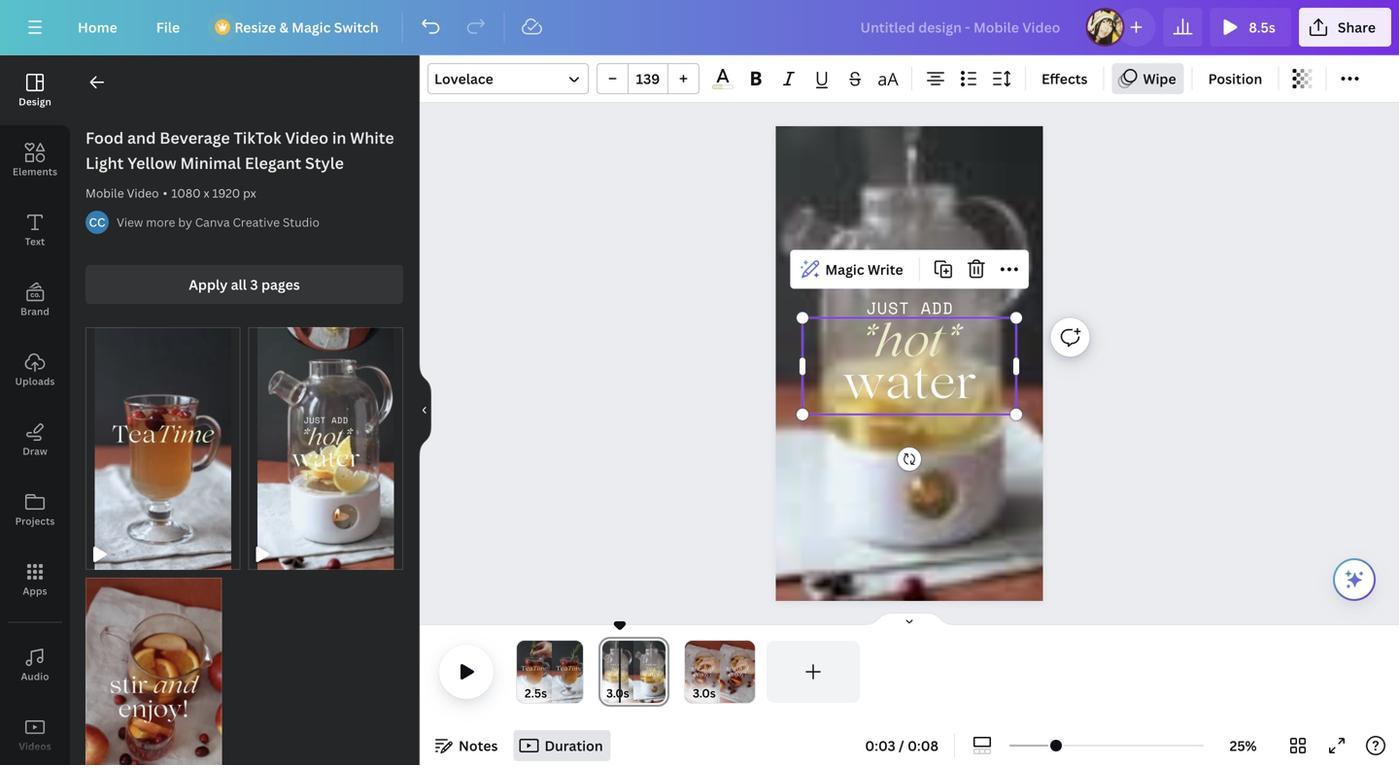 Task type: locate. For each thing, give the bounding box(es) containing it.
0 horizontal spatial video
[[127, 185, 159, 201]]

0 horizontal spatial tea
[[521, 666, 533, 672]]

duration
[[545, 737, 603, 756]]

elegant
[[245, 153, 301, 173]]

magic right &
[[292, 18, 331, 36]]

mobile video
[[86, 185, 159, 201]]

trimming, end edge slider for 3.0s
[[741, 641, 755, 704]]

write
[[868, 260, 903, 279]]

resize
[[234, 18, 276, 36]]

trimming, start edge slider
[[517, 641, 531, 704], [599, 641, 616, 704], [685, 641, 699, 704]]

notes
[[459, 737, 498, 756]]

1 vertical spatial video
[[127, 185, 159, 201]]

1 horizontal spatial video
[[285, 127, 329, 148]]

by
[[178, 214, 192, 230]]

trimming, start edge slider for 2.5s
[[517, 641, 531, 704]]

1 trimming, end edge slider from the left
[[569, 641, 583, 704]]

3 trimming, start edge slider from the left
[[685, 641, 699, 704]]

notes button
[[428, 731, 506, 762]]

0 horizontal spatial and
[[127, 127, 156, 148]]

3.0s button
[[606, 684, 629, 704], [693, 684, 716, 704]]

canva creative studio image
[[86, 211, 109, 234]]

time up 2.5s
[[533, 667, 548, 672]]

apply all 3 pages button
[[86, 265, 403, 304]]

0:03
[[865, 737, 896, 756]]

canva
[[195, 214, 230, 230]]

0 horizontal spatial 3.0s
[[606, 686, 629, 702]]

1 horizontal spatial 3.0s button
[[693, 684, 716, 704]]

1 horizontal spatial stir and enjoy!
[[726, 666, 749, 678]]

1 horizontal spatial 3.0s
[[693, 686, 716, 702]]

hide pages image
[[863, 612, 956, 628]]

minimal
[[180, 153, 241, 173]]

1 stir from the left
[[691, 666, 701, 672]]

file button
[[141, 8, 196, 47]]

3.0s for first 3.0s "button" from right
[[693, 686, 716, 702]]

brand
[[20, 305, 50, 318]]

video inside food and beverage tiktok video in white light yellow minimal elegant style
[[285, 127, 329, 148]]

video
[[285, 127, 329, 148], [127, 185, 159, 201]]

trimming, start edge slider up duration dropdown button
[[517, 641, 531, 704]]

add
[[921, 296, 954, 320]]

position
[[1208, 69, 1263, 88]]

position button
[[1201, 63, 1270, 94]]

0 horizontal spatial tea time
[[521, 666, 548, 672]]

25%
[[1230, 737, 1257, 756]]

1 horizontal spatial trimming, end edge slider
[[652, 641, 670, 704]]

0:03 / 0:08
[[865, 737, 939, 756]]

0 horizontal spatial trimming, end edge slider
[[569, 641, 583, 704]]

enjoy!
[[694, 673, 712, 678], [729, 673, 747, 678]]

0 horizontal spatial time
[[533, 667, 548, 672]]

uploads button
[[0, 335, 70, 405]]

px
[[243, 185, 256, 201]]

3.0s button right page title text box
[[693, 684, 716, 704]]

1 trimming, start edge slider from the left
[[517, 641, 531, 704]]

magic
[[292, 18, 331, 36], [825, 260, 865, 279]]

and
[[127, 127, 156, 148], [702, 667, 714, 672], [737, 667, 749, 672]]

file
[[156, 18, 180, 36]]

3.0s for 1st 3.0s "button" from the left
[[606, 686, 629, 702]]

2 stir from the left
[[726, 666, 736, 672]]

3.0s button left page title text box
[[606, 684, 629, 704]]

video down yellow
[[127, 185, 159, 201]]

1 horizontal spatial tea
[[556, 666, 568, 672]]

1 tea time from the left
[[521, 666, 548, 672]]

more
[[146, 214, 175, 230]]

stir
[[691, 666, 701, 672], [726, 666, 736, 672]]

2.5s button
[[525, 684, 547, 704]]

3
[[250, 275, 258, 294]]

0 horizontal spatial 3.0s button
[[606, 684, 629, 704]]

wipe button
[[1112, 63, 1184, 94]]

effects button
[[1034, 63, 1096, 94]]

food
[[86, 127, 124, 148]]

1 horizontal spatial magic
[[825, 260, 865, 279]]

text
[[25, 235, 45, 248]]

0 horizontal spatial enjoy!
[[694, 673, 712, 678]]

video up 'style'
[[285, 127, 329, 148]]

trimming, start edge slider right page title text box
[[685, 641, 699, 704]]

elements button
[[0, 125, 70, 195]]

1 3.0s from the left
[[606, 686, 629, 702]]

magic left the write
[[825, 260, 865, 279]]

beverage
[[160, 127, 230, 148]]

time up duration
[[568, 667, 583, 672]]

share
[[1338, 18, 1376, 36]]

switch
[[334, 18, 379, 36]]

view
[[117, 214, 143, 230]]

tea time up 2.5s
[[521, 666, 548, 672]]

tea up 2.5s
[[521, 666, 533, 672]]

1 time from the left
[[533, 667, 548, 672]]

1 horizontal spatial tea time
[[556, 666, 583, 672]]

trimming, start edge slider left page title text box
[[599, 641, 616, 704]]

0 horizontal spatial magic
[[292, 18, 331, 36]]

tea up duration dropdown button
[[556, 666, 568, 672]]

1 horizontal spatial time
[[568, 667, 583, 672]]

0 horizontal spatial stir
[[691, 666, 701, 672]]

tea time up duration
[[556, 666, 583, 672]]

elements
[[13, 165, 57, 178]]

3.0s right page title text box
[[693, 686, 716, 702]]

1 horizontal spatial enjoy!
[[729, 673, 747, 678]]

1920
[[212, 185, 240, 201]]

1 tea from the left
[[521, 666, 533, 672]]

3.0s
[[606, 686, 629, 702], [693, 686, 716, 702]]

3 trimming, end edge slider from the left
[[741, 641, 755, 704]]

2 time from the left
[[568, 667, 583, 672]]

2 3.0s from the left
[[693, 686, 716, 702]]

design button
[[0, 55, 70, 125]]

group
[[597, 63, 700, 94]]

1 horizontal spatial stir
[[726, 666, 736, 672]]

white
[[350, 127, 394, 148]]

tiktok
[[234, 127, 281, 148]]

home link
[[62, 8, 133, 47]]

tea time
[[521, 666, 548, 672], [556, 666, 583, 672]]

audio button
[[0, 631, 70, 701]]

1 horizontal spatial trimming, start edge slider
[[599, 641, 616, 704]]

design
[[19, 95, 51, 108]]

2 horizontal spatial trimming, start edge slider
[[685, 641, 699, 704]]

0 horizontal spatial stir and enjoy!
[[691, 666, 714, 678]]

food and beverage tiktok video in white light yellow minimal elegant style element
[[86, 327, 241, 570], [248, 327, 403, 570], [86, 578, 222, 766]]

trimming, end edge slider
[[569, 641, 583, 704], [652, 641, 670, 704], [741, 641, 755, 704]]

stir and enjoy!
[[691, 666, 714, 678], [726, 666, 749, 678]]

1 stir and enjoy! from the left
[[691, 666, 714, 678]]

0 vertical spatial video
[[285, 127, 329, 148]]

home
[[78, 18, 117, 36]]

1 vertical spatial magic
[[825, 260, 865, 279]]

apps button
[[0, 545, 70, 615]]

0 vertical spatial magic
[[292, 18, 331, 36]]

0 horizontal spatial trimming, start edge slider
[[517, 641, 531, 704]]

2 horizontal spatial trimming, end edge slider
[[741, 641, 755, 704]]

3.0s left page title text box
[[606, 686, 629, 702]]

0:08
[[908, 737, 939, 756]]

Page title text field
[[638, 684, 646, 704]]

tea
[[521, 666, 533, 672], [556, 666, 568, 672]]



Task type: vqa. For each thing, say whether or not it's contained in the screenshot.
BUTTON
no



Task type: describe. For each thing, give the bounding box(es) containing it.
style
[[305, 153, 344, 173]]

just
[[866, 296, 910, 320]]

magic write
[[825, 260, 903, 279]]

canva assistant image
[[1343, 568, 1366, 592]]

draw
[[23, 445, 47, 458]]

wipe
[[1143, 69, 1176, 88]]

2 3.0s button from the left
[[693, 684, 716, 704]]

apply
[[189, 275, 228, 294]]

yellow
[[127, 153, 177, 173]]

draw button
[[0, 405, 70, 475]]

2 stir and enjoy! from the left
[[726, 666, 749, 678]]

resize & magic switch
[[234, 18, 379, 36]]

light
[[86, 153, 124, 173]]

1 3.0s button from the left
[[606, 684, 629, 704]]

trimming, end edge slider for 2.5s
[[569, 641, 583, 704]]

audio
[[21, 671, 49, 684]]

creative
[[233, 214, 280, 230]]

mobile
[[86, 185, 124, 201]]

2 tea from the left
[[556, 666, 568, 672]]

8.5s
[[1249, 18, 1276, 36]]

lovelace
[[434, 69, 493, 88]]

uploads
[[15, 375, 55, 388]]

all
[[231, 275, 247, 294]]

apply all 3 pages
[[189, 275, 300, 294]]

projects
[[15, 515, 55, 528]]

2.5s
[[525, 686, 547, 702]]

x
[[204, 185, 209, 201]]

2 trimming, start edge slider from the left
[[599, 641, 616, 704]]

2 tea time from the left
[[556, 666, 583, 672]]

pages
[[261, 275, 300, 294]]

1080
[[171, 185, 201, 201]]

brand button
[[0, 265, 70, 335]]

lovelace button
[[428, 63, 589, 94]]

25% button
[[1212, 731, 1275, 762]]

view more by canva creative studio button
[[117, 213, 320, 232]]

and inside food and beverage tiktok video in white light yellow minimal elegant style
[[127, 127, 156, 148]]

1080 x 1920 px
[[171, 185, 256, 201]]

trimming, start edge slider for 3.0s
[[685, 641, 699, 704]]

projects button
[[0, 475, 70, 545]]

magic write button
[[794, 254, 911, 285]]

apps
[[23, 585, 47, 598]]

2 trimming, end edge slider from the left
[[652, 641, 670, 704]]

videos
[[19, 740, 51, 754]]

in
[[332, 127, 346, 148]]

1 horizontal spatial and
[[702, 667, 714, 672]]

main menu bar
[[0, 0, 1399, 55]]

side panel tab list
[[0, 55, 70, 766]]

2 enjoy! from the left
[[729, 673, 747, 678]]

view more by canva creative studio
[[117, 214, 320, 230]]

2 horizontal spatial and
[[737, 667, 749, 672]]

duration button
[[514, 731, 611, 762]]

water
[[843, 365, 976, 410]]

effects
[[1042, 69, 1088, 88]]

/
[[899, 737, 905, 756]]

1 enjoy! from the left
[[694, 673, 712, 678]]

resize & magic switch button
[[203, 8, 394, 47]]

magic inside main menu bar
[[292, 18, 331, 36]]

canva creative studio element
[[86, 211, 109, 234]]

text button
[[0, 195, 70, 265]]

8.5s button
[[1210, 8, 1291, 47]]

videos button
[[0, 701, 70, 766]]

just add *hot* water
[[843, 296, 976, 410]]

*hot*
[[859, 325, 960, 368]]

#eaebc4, #ffffff image
[[712, 85, 733, 89]]

share button
[[1299, 8, 1392, 47]]

hide image
[[419, 364, 431, 457]]

food and beverage tiktok video in white light yellow minimal elegant style
[[86, 127, 394, 173]]

&
[[279, 18, 288, 36]]

– – number field
[[635, 69, 662, 88]]

studio
[[283, 214, 320, 230]]

#eaebc4, #ffffff image
[[712, 85, 733, 89]]

Design title text field
[[845, 8, 1078, 47]]



